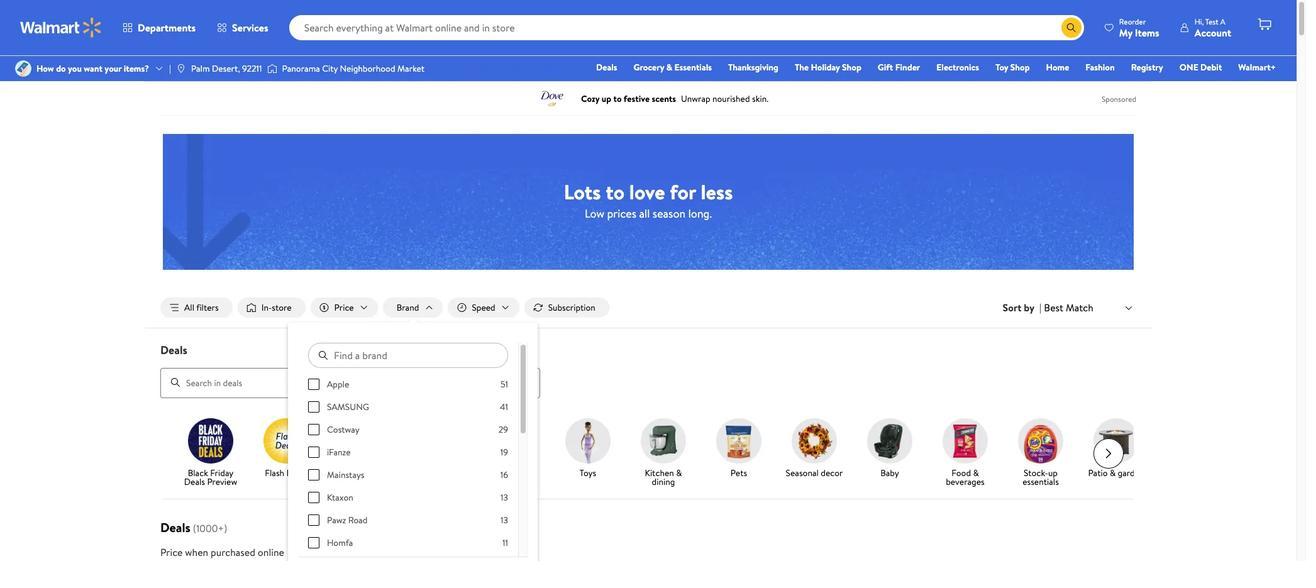 Task type: describe. For each thing, give the bounding box(es) containing it.
2 shop from the left
[[1011, 61, 1030, 74]]

market
[[398, 62, 425, 75]]

sort
[[1003, 301, 1022, 315]]

by
[[1024, 301, 1035, 315]]

all filters button
[[160, 298, 233, 318]]

grocery
[[634, 61, 664, 74]]

deals up when
[[160, 519, 190, 536]]

cart contains 0 items total amount $0.00 image
[[1258, 17, 1273, 32]]

match
[[1066, 301, 1094, 314]]

pets
[[731, 467, 747, 479]]

essentials
[[1023, 475, 1059, 488]]

kitchen
[[645, 467, 674, 479]]

test
[[1206, 16, 1219, 27]]

prices
[[607, 205, 637, 221]]

deals inside "link"
[[596, 61, 617, 74]]

thanksgiving link
[[723, 60, 784, 74]]

toy
[[996, 61, 1009, 74]]

departments button
[[112, 13, 206, 43]]

group containing apple
[[308, 378, 508, 561]]

kitchen & dining
[[645, 467, 682, 488]]

city
[[322, 62, 338, 75]]

16
[[501, 469, 508, 481]]

electronics link
[[931, 60, 985, 74]]

flash deals
[[265, 467, 307, 479]]

next slide for chipmodulewithimages list image
[[1094, 438, 1124, 468]]

13 for pawz road
[[501, 514, 508, 527]]

seasonal
[[786, 467, 819, 479]]

pets image
[[717, 418, 762, 463]]

baby image
[[867, 418, 913, 463]]

fashion link
[[1080, 60, 1121, 74]]

store
[[272, 301, 292, 314]]

best
[[1044, 301, 1064, 314]]

essentials
[[675, 61, 712, 74]]

1 shop from the left
[[842, 61, 862, 74]]

1 horizontal spatial home
[[1047, 61, 1070, 74]]

(1000+)
[[193, 521, 227, 535]]

kitchen and dining image
[[641, 418, 686, 463]]

search icon image
[[1067, 23, 1077, 33]]

debit
[[1201, 61, 1223, 74]]

filters
[[196, 301, 219, 314]]

clear search field text image
[[1047, 22, 1057, 32]]

services
[[232, 21, 268, 35]]

51
[[501, 378, 508, 391]]

Deals search field
[[145, 342, 1152, 398]]

0 vertical spatial |
[[169, 62, 171, 75]]

ktaxon
[[327, 491, 353, 504]]

costway
[[327, 423, 360, 436]]

when
[[185, 545, 208, 559]]

patio
[[1089, 467, 1108, 479]]

seasonal decor image
[[792, 418, 837, 463]]

departments
[[138, 21, 196, 35]]

purchased
[[211, 545, 255, 559]]

beverages
[[946, 475, 985, 488]]

hi,
[[1195, 16, 1204, 27]]

you
[[68, 62, 82, 75]]

all
[[184, 301, 194, 314]]

registry
[[1132, 61, 1164, 74]]

patio & garden
[[1089, 467, 1145, 479]]

a
[[1221, 16, 1226, 27]]

kitchen & dining link
[[631, 418, 696, 489]]

subscription button
[[524, 298, 610, 318]]

items?
[[124, 62, 149, 75]]

sort and filter section element
[[145, 287, 1152, 328]]

baby
[[881, 467, 899, 479]]

tech link
[[480, 418, 545, 480]]

seasonal decor
[[786, 467, 843, 479]]

fashion
[[1086, 61, 1115, 74]]

toy shop
[[996, 61, 1030, 74]]

stock-up essentials
[[1023, 467, 1059, 488]]

patio & garden link
[[1084, 418, 1149, 480]]

flash deals image
[[264, 418, 309, 463]]

& for garden
[[1110, 467, 1116, 479]]

deals inside black friday deals preview
[[184, 475, 205, 488]]

grocery & essentials
[[634, 61, 712, 74]]

deals right flash
[[287, 467, 307, 479]]

in-store button
[[238, 298, 305, 318]]

items
[[1135, 25, 1160, 39]]

holiday
[[811, 61, 840, 74]]

food & beverages link
[[933, 418, 998, 489]]

& for beverages
[[973, 467, 979, 479]]

gift finder
[[878, 61, 920, 74]]

lots to love for less. low prices all season long. image
[[163, 134, 1134, 270]]

the holiday shop link
[[789, 60, 867, 74]]

& for dining
[[676, 467, 682, 479]]

0 horizontal spatial home
[[350, 467, 373, 479]]

desert,
[[212, 62, 240, 75]]

flash
[[265, 467, 284, 479]]

food
[[952, 467, 971, 479]]

online
[[258, 545, 284, 559]]

grocery & essentials link
[[628, 60, 718, 74]]

deals (1000+)
[[160, 519, 227, 536]]

electronics
[[937, 61, 980, 74]]

up
[[1049, 467, 1058, 479]]

 image for panorama
[[267, 62, 277, 75]]

 image for how
[[15, 60, 31, 77]]



Task type: locate. For each thing, give the bounding box(es) containing it.
| inside sort and filter section element
[[1040, 301, 1042, 315]]

0 vertical spatial 13
[[501, 491, 508, 504]]

long.
[[689, 205, 712, 221]]

do
[[56, 62, 66, 75]]

1 vertical spatial 13
[[501, 514, 508, 527]]

best match
[[1044, 301, 1094, 314]]

toys link
[[555, 418, 621, 480]]

for
[[670, 178, 696, 205]]

shop right holiday at the right of page
[[842, 61, 862, 74]]

price
[[334, 301, 354, 314], [160, 545, 183, 559]]

lots to love for less low prices all season long.
[[564, 178, 733, 221]]

pawz road
[[327, 514, 368, 527]]

None checkbox
[[308, 401, 320, 413], [308, 424, 320, 435], [308, 447, 320, 458], [308, 469, 320, 481], [308, 492, 320, 503], [308, 515, 320, 526], [308, 401, 320, 413], [308, 424, 320, 435], [308, 447, 320, 458], [308, 469, 320, 481], [308, 492, 320, 503], [308, 515, 320, 526]]

want
[[84, 62, 103, 75]]

dining
[[652, 475, 675, 488]]

love
[[630, 178, 665, 205]]

patio & garden image
[[1094, 418, 1139, 463]]

 image right 92211
[[267, 62, 277, 75]]

0 horizontal spatial  image
[[15, 60, 31, 77]]

black
[[188, 467, 208, 479]]

Search search field
[[289, 15, 1084, 40]]

& inside kitchen & dining
[[676, 467, 682, 479]]

speed button
[[448, 298, 519, 318]]

0 horizontal spatial home link
[[329, 418, 394, 480]]

decor
[[821, 467, 843, 479]]

best match button
[[1042, 299, 1137, 316]]

road
[[348, 514, 368, 527]]

shop right toy
[[1011, 61, 1030, 74]]

& inside grocery & essentials link
[[667, 61, 673, 74]]

mainstays
[[327, 469, 365, 481]]

food & beverages image
[[943, 418, 988, 463]]

pets link
[[706, 418, 772, 480]]

one debit link
[[1174, 60, 1228, 74]]

None checkbox
[[308, 379, 320, 390], [308, 537, 320, 549], [308, 379, 320, 390], [308, 537, 320, 549]]

friday
[[210, 467, 234, 479]]

deals link
[[591, 60, 623, 74]]

1 13 from the top
[[501, 491, 508, 504]]

thanksgiving
[[728, 61, 779, 74]]

in-store
[[262, 301, 292, 314]]

41
[[500, 401, 508, 413]]

toys image
[[566, 418, 611, 463]]

2 13 from the top
[[501, 514, 508, 527]]

home link down samsung
[[329, 418, 394, 480]]

price when purchased online
[[160, 545, 284, 559]]

& right "dining"
[[676, 467, 682, 479]]

in-
[[262, 301, 272, 314]]

palm desert, 92211
[[191, 62, 262, 75]]

0 vertical spatial price
[[334, 301, 354, 314]]

home down the clear search field text 'image'
[[1047, 61, 1070, 74]]

deals left grocery
[[596, 61, 617, 74]]

 image
[[15, 60, 31, 77], [267, 62, 277, 75]]

 image left how
[[15, 60, 31, 77]]

walmart+
[[1239, 61, 1276, 74]]

black friday deals preview link
[[178, 418, 243, 489]]

food & beverages
[[946, 467, 985, 488]]

& for essentials
[[667, 61, 673, 74]]

&
[[667, 61, 673, 74], [676, 467, 682, 479], [973, 467, 979, 479], [1110, 467, 1116, 479]]

29
[[499, 423, 508, 436]]

home down the ifanze
[[350, 467, 373, 479]]

13
[[501, 491, 508, 504], [501, 514, 508, 527]]

deals
[[596, 61, 617, 74], [160, 342, 187, 358], [287, 467, 307, 479], [184, 475, 205, 488], [160, 519, 190, 536]]

1 horizontal spatial |
[[1040, 301, 1042, 315]]

| right by
[[1040, 301, 1042, 315]]

seasonal decor link
[[782, 418, 847, 480]]

deals up search image
[[160, 342, 187, 358]]

& inside food & beverages
[[973, 467, 979, 479]]

1 vertical spatial |
[[1040, 301, 1042, 315]]

black friday deals image
[[188, 418, 233, 463]]

13 up 11
[[501, 514, 508, 527]]

how
[[36, 62, 54, 75]]

sponsored
[[1102, 93, 1137, 104]]

one debit
[[1180, 61, 1223, 74]]

group
[[308, 378, 508, 561]]

0 horizontal spatial |
[[169, 62, 171, 75]]

home image
[[339, 418, 384, 463]]

price left when
[[160, 545, 183, 559]]

gift finder link
[[872, 60, 926, 74]]

registry link
[[1126, 60, 1169, 74]]

shop
[[842, 61, 862, 74], [1011, 61, 1030, 74]]

my
[[1120, 25, 1133, 39]]

account
[[1195, 25, 1232, 39]]

1 vertical spatial home
[[350, 467, 373, 479]]

stock-up essentials image
[[1018, 418, 1064, 463]]

home link down the clear search field text 'image'
[[1041, 60, 1075, 74]]

0 vertical spatial home
[[1047, 61, 1070, 74]]

ifanze
[[327, 446, 351, 459]]

less
[[701, 178, 733, 205]]

|
[[169, 62, 171, 75], [1040, 301, 1042, 315]]

stock-
[[1024, 467, 1049, 479]]

neighborhood
[[340, 62, 395, 75]]

tech image
[[490, 418, 535, 463]]

walmart image
[[20, 18, 102, 38]]

speed
[[472, 301, 496, 314]]

preview
[[207, 475, 237, 488]]

13 down the 16
[[501, 491, 508, 504]]

& inside patio & garden link
[[1110, 467, 1116, 479]]

1 horizontal spatial  image
[[267, 62, 277, 75]]

panorama
[[282, 62, 320, 75]]

deals inside search field
[[160, 342, 187, 358]]

& right grocery
[[667, 61, 673, 74]]

finder
[[896, 61, 920, 74]]

samsung
[[327, 401, 369, 413]]

1 horizontal spatial price
[[334, 301, 354, 314]]

walmart+ link
[[1233, 60, 1282, 74]]

search image
[[170, 378, 181, 388]]

lots
[[564, 178, 601, 205]]

subscription
[[548, 301, 596, 314]]

season
[[653, 205, 686, 221]]

your
[[105, 62, 122, 75]]

price right store
[[334, 301, 354, 314]]

price for price when purchased online
[[160, 545, 183, 559]]

price inside price dropdown button
[[334, 301, 354, 314]]

& right food
[[973, 467, 979, 479]]

toy shop link
[[990, 60, 1036, 74]]

11
[[503, 537, 508, 549]]

0 horizontal spatial shop
[[842, 61, 862, 74]]

deals left preview
[[184, 475, 205, 488]]

black friday deals preview
[[184, 467, 237, 488]]

gift
[[878, 61, 893, 74]]

1 vertical spatial price
[[160, 545, 183, 559]]

Search in deals search field
[[160, 368, 540, 398]]

 image
[[176, 64, 186, 74]]

price for price
[[334, 301, 354, 314]]

| left palm
[[169, 62, 171, 75]]

1 vertical spatial home link
[[329, 418, 394, 480]]

1 horizontal spatial home link
[[1041, 60, 1075, 74]]

Walmart Site-Wide search field
[[289, 15, 1084, 40]]

0 horizontal spatial price
[[160, 545, 183, 559]]

Find a brand search field
[[308, 343, 508, 368]]

price button
[[310, 298, 378, 318]]

19
[[501, 446, 508, 459]]

13 for ktaxon
[[501, 491, 508, 504]]

0 vertical spatial home link
[[1041, 60, 1075, 74]]

the
[[795, 61, 809, 74]]

1 horizontal spatial shop
[[1011, 61, 1030, 74]]

services button
[[206, 13, 279, 43]]

all filters
[[184, 301, 219, 314]]

baby link
[[857, 418, 923, 480]]

& right patio
[[1110, 467, 1116, 479]]

reorder my items
[[1120, 16, 1160, 39]]



Task type: vqa. For each thing, say whether or not it's contained in the screenshot.
Pawz Road at the left bottom of page
yes



